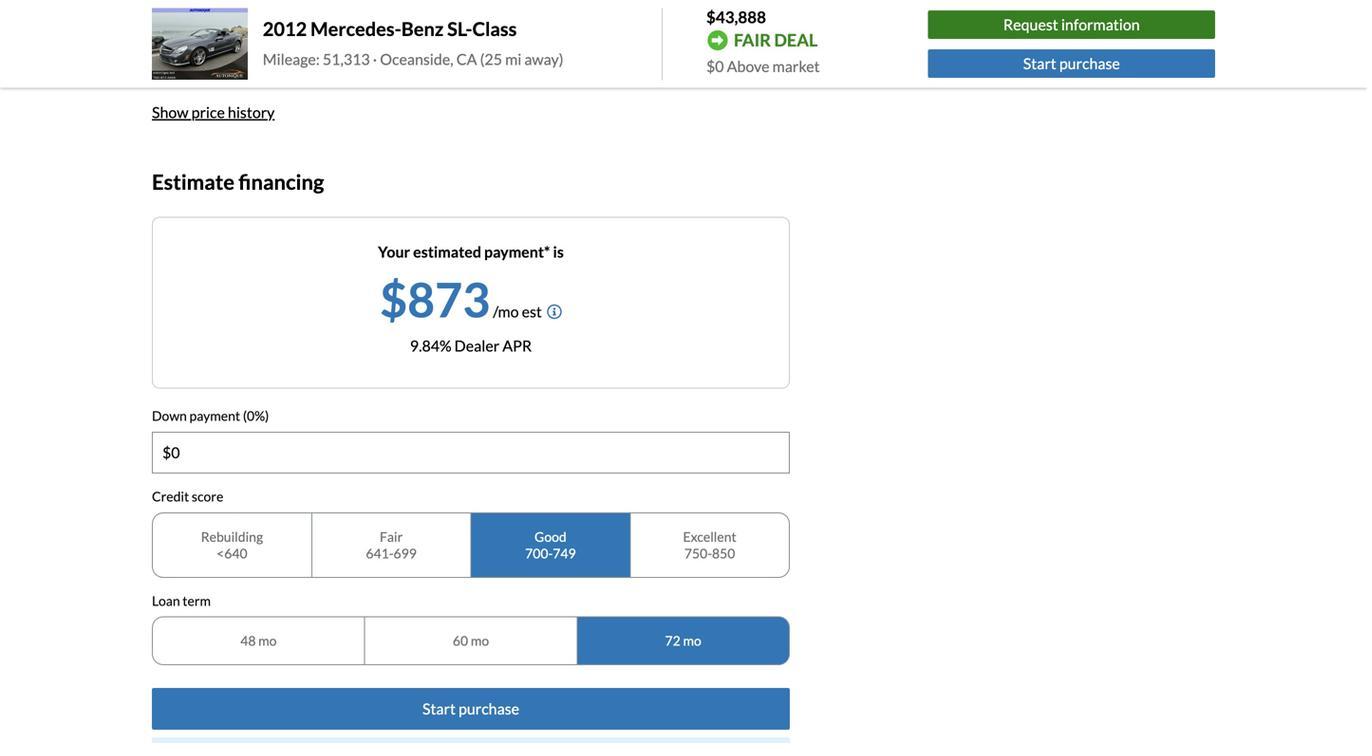 Task type: describe. For each thing, give the bounding box(es) containing it.
1 vertical spatial start purchase button
[[152, 689, 790, 730]]

excellent
[[683, 529, 737, 545]]

your estimated payment* is
[[378, 243, 564, 261]]

at
[[267, 30, 281, 48]]

credit score
[[152, 489, 223, 505]]

apr
[[503, 337, 532, 355]]

purchase for start purchase button to the top
[[1060, 54, 1121, 72]]

deal
[[775, 30, 818, 51]]

2 89 from the top
[[213, 52, 230, 71]]

cargurus
[[286, 52, 351, 71]]

$0 above market
[[707, 57, 820, 76]]

show
[[152, 103, 189, 121]]

payment
[[190, 408, 240, 424]]

request information button
[[929, 10, 1216, 39]]

show price history
[[152, 103, 275, 121]]

60 mo
[[453, 633, 489, 649]]

benz
[[402, 17, 444, 40]]

purchase for the bottom start purchase button
[[459, 700, 520, 719]]

48
[[241, 633, 256, 649]]

· inside 2012 mercedes-benz sl-class mileage: 51,313 · oceanside, ca (25 mi away)
[[373, 50, 377, 68]]

class
[[473, 17, 517, 40]]

loan
[[152, 593, 180, 609]]

1 horizontal spatial start
[[1024, 54, 1057, 72]]

60
[[453, 633, 468, 649]]

0 horizontal spatial start purchase
[[423, 700, 520, 719]]

850
[[712, 545, 736, 562]]

on
[[267, 52, 283, 71]]

estimate
[[152, 169, 235, 194]]

down
[[152, 408, 187, 424]]

payment*
[[484, 243, 550, 261]]

(0%)
[[243, 408, 269, 424]]

est
[[522, 303, 542, 321]]

away)
[[525, 50, 564, 68]]

2012
[[263, 17, 307, 40]]

request information
[[1004, 15, 1140, 34]]

· inside 89 days at this dealership 89 days on cargurus · 95 saves
[[354, 52, 359, 71]]

749
[[553, 545, 576, 562]]

history
[[228, 103, 275, 121]]

51,313
[[323, 50, 370, 68]]

your
[[378, 243, 410, 261]]

dealership
[[312, 30, 384, 48]]

credit
[[152, 489, 189, 505]]

score
[[192, 489, 223, 505]]

sl-
[[447, 17, 473, 40]]

is
[[553, 243, 564, 261]]

mileage:
[[263, 50, 320, 68]]

mo for 60 mo
[[471, 633, 489, 649]]

estimate financing
[[152, 169, 324, 194]]

fair 641-699
[[366, 529, 417, 562]]

89 days at this dealership image
[[152, 25, 198, 71]]

9.84%
[[410, 337, 452, 355]]

750-
[[685, 545, 712, 562]]

fair
[[734, 30, 771, 51]]



Task type: locate. For each thing, give the bounding box(es) containing it.
days left on
[[233, 52, 264, 71]]

excellent 750-850
[[683, 529, 737, 562]]

saves
[[382, 52, 418, 71]]

$43,888
[[707, 7, 766, 27]]

1 vertical spatial start purchase
[[423, 700, 520, 719]]

this
[[284, 30, 309, 48]]

1 days from the top
[[233, 30, 264, 48]]

mo for 48 mo
[[258, 633, 277, 649]]

start purchase down request information button
[[1024, 54, 1121, 72]]

(25
[[480, 50, 502, 68]]

show price history link
[[152, 103, 275, 121]]

price
[[191, 103, 225, 121]]

information
[[1062, 15, 1140, 34]]

0 vertical spatial start
[[1024, 54, 1057, 72]]

start down 60
[[423, 700, 456, 719]]

2 mo from the left
[[471, 633, 489, 649]]

dealer
[[455, 337, 500, 355]]

financing
[[239, 169, 324, 194]]

$873
[[380, 271, 490, 328]]

641-
[[366, 545, 394, 562]]

mo right 72
[[683, 633, 702, 649]]

2012 mercedes-benz sl-class mileage: 51,313 · oceanside, ca (25 mi away)
[[263, 17, 564, 68]]

down payment (0%)
[[152, 408, 269, 424]]

0 horizontal spatial mo
[[258, 633, 277, 649]]

rebuilding
[[201, 529, 263, 545]]

9.84% dealer apr
[[410, 337, 532, 355]]

0 horizontal spatial start purchase button
[[152, 689, 790, 730]]

start purchase
[[1024, 54, 1121, 72], [423, 700, 520, 719]]

request
[[1004, 15, 1059, 34]]

1 vertical spatial days
[[233, 52, 264, 71]]

0 vertical spatial 89
[[213, 30, 230, 48]]

89
[[213, 30, 230, 48], [213, 52, 230, 71]]

1 horizontal spatial mo
[[471, 633, 489, 649]]

mo
[[258, 633, 277, 649], [471, 633, 489, 649], [683, 633, 702, 649]]

0 vertical spatial start purchase
[[1024, 54, 1121, 72]]

700-
[[525, 545, 553, 562]]

mo for 72 mo
[[683, 633, 702, 649]]

market
[[773, 57, 820, 76]]

0 vertical spatial days
[[233, 30, 264, 48]]

fair deal
[[734, 30, 818, 51]]

Down payment (0%) text field
[[153, 433, 789, 473]]

2 horizontal spatial mo
[[683, 633, 702, 649]]

0 horizontal spatial purchase
[[459, 700, 520, 719]]

good 700-749
[[525, 529, 576, 562]]

good
[[535, 529, 567, 545]]

<640
[[217, 545, 248, 562]]

1 vertical spatial 89
[[213, 52, 230, 71]]

start down request
[[1024, 54, 1057, 72]]

· left saves
[[373, 50, 377, 68]]

1 horizontal spatial ·
[[373, 50, 377, 68]]

2 days from the top
[[233, 52, 264, 71]]

1 horizontal spatial start purchase button
[[929, 49, 1216, 78]]

0 horizontal spatial start
[[423, 700, 456, 719]]

mo right 48
[[258, 633, 277, 649]]

fair
[[380, 529, 403, 545]]

0 vertical spatial start purchase button
[[929, 49, 1216, 78]]

ca
[[457, 50, 477, 68]]

above
[[727, 57, 770, 76]]

purchase down information
[[1060, 54, 1121, 72]]

rebuilding <640
[[201, 529, 263, 562]]

1 vertical spatial start
[[423, 700, 456, 719]]

/mo
[[493, 303, 519, 321]]

oceanside,
[[380, 50, 454, 68]]

mo right 60
[[471, 633, 489, 649]]

2012 mercedes-benz sl-class image
[[152, 8, 248, 80]]

start purchase down 60 mo
[[423, 700, 520, 719]]

699
[[394, 545, 417, 562]]

purchase down 60 mo
[[459, 700, 520, 719]]

$0
[[707, 57, 724, 76]]

·
[[373, 50, 377, 68], [354, 52, 359, 71]]

89 days at this dealership image
[[160, 33, 190, 63]]

95
[[361, 52, 379, 71]]

0 horizontal spatial ·
[[354, 52, 359, 71]]

purchase
[[1060, 54, 1121, 72], [459, 700, 520, 719]]

3 mo from the left
[[683, 633, 702, 649]]

loan term
[[152, 593, 211, 609]]

1 horizontal spatial purchase
[[1060, 54, 1121, 72]]

start purchase button down 60 mo
[[152, 689, 790, 730]]

1 horizontal spatial start purchase
[[1024, 54, 1121, 72]]

1 mo from the left
[[258, 633, 277, 649]]

mi
[[505, 50, 522, 68]]

$873 /mo est
[[380, 271, 542, 328]]

info circle image
[[547, 305, 562, 320]]

mercedes-
[[311, 17, 402, 40]]

· left 95
[[354, 52, 359, 71]]

days
[[233, 30, 264, 48], [233, 52, 264, 71]]

start purchase button down request information button
[[929, 49, 1216, 78]]

48 mo
[[241, 633, 277, 649]]

72
[[665, 633, 681, 649]]

start
[[1024, 54, 1057, 72], [423, 700, 456, 719]]

72 mo
[[665, 633, 702, 649]]

1 vertical spatial purchase
[[459, 700, 520, 719]]

0 vertical spatial purchase
[[1060, 54, 1121, 72]]

estimated
[[413, 243, 482, 261]]

89 days at this dealership 89 days on cargurus · 95 saves
[[213, 30, 418, 71]]

days left at
[[233, 30, 264, 48]]

1 89 from the top
[[213, 30, 230, 48]]

start purchase button
[[929, 49, 1216, 78], [152, 689, 790, 730]]

term
[[183, 593, 211, 609]]



Task type: vqa. For each thing, say whether or not it's contained in the screenshot.
699
yes



